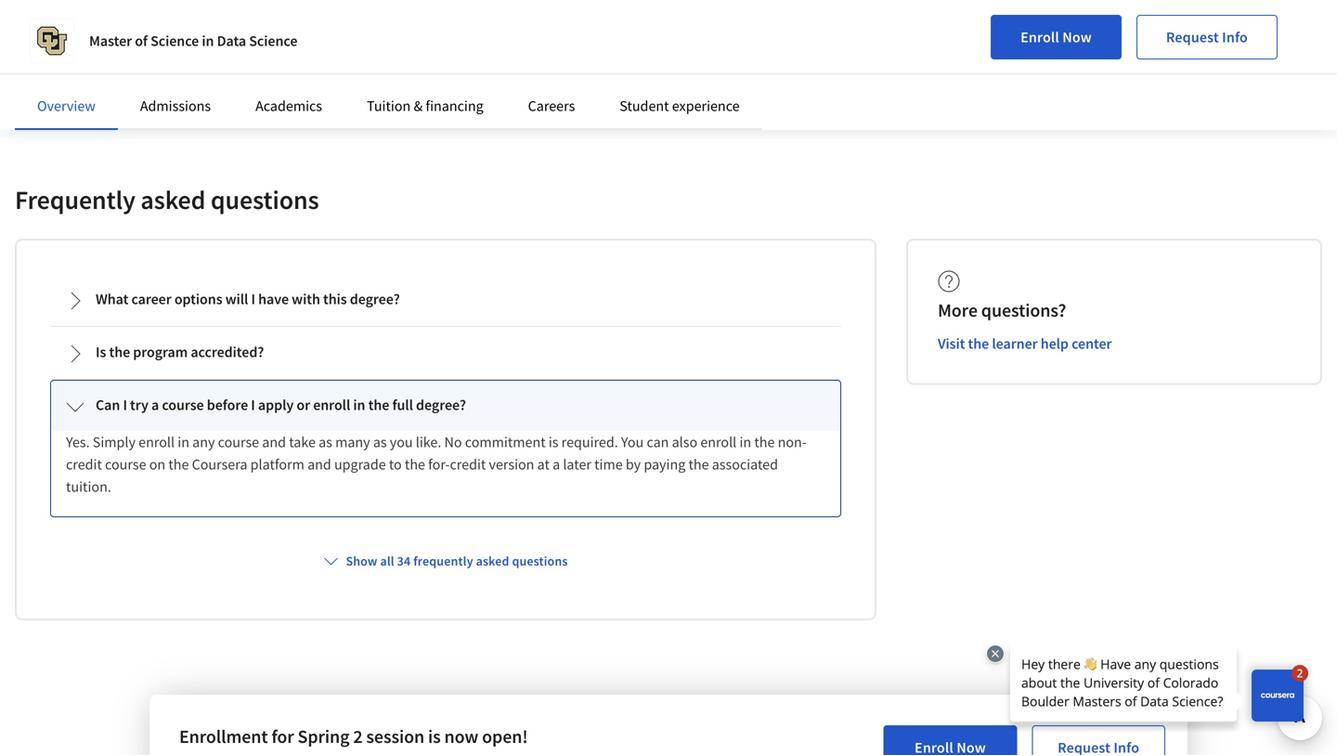 Task type: locate. For each thing, give the bounding box(es) containing it.
degree? right full on the bottom left
[[416, 396, 466, 414]]

science
[[151, 32, 199, 50], [249, 32, 298, 50], [258, 32, 300, 49]]

1 vertical spatial questions
[[512, 553, 568, 570]]

1 horizontal spatial a
[[553, 455, 560, 474]]

1 horizontal spatial enroll
[[313, 396, 350, 414]]

associated
[[712, 455, 778, 474]]

enroll right "or"
[[313, 396, 350, 414]]

2 science from the left
[[249, 32, 298, 50]]

version
[[489, 455, 535, 474]]

paying
[[644, 455, 686, 474]]

can
[[647, 433, 669, 452]]

for left spring at the bottom of the page
[[272, 725, 294, 748]]

and up platform
[[262, 433, 286, 452]]

by
[[626, 455, 641, 474]]

1 horizontal spatial degree?
[[416, 396, 466, 414]]

for right foundations
[[212, 32, 228, 49]]

the right on
[[168, 455, 189, 474]]

in
[[202, 32, 214, 50], [353, 396, 366, 414], [178, 433, 189, 452], [740, 433, 752, 452]]

enroll
[[1021, 28, 1060, 46]]

enroll
[[313, 396, 350, 414], [139, 433, 175, 452], [701, 433, 737, 452]]

1 horizontal spatial credit
[[450, 455, 486, 474]]

for-
[[428, 455, 450, 474]]

0 horizontal spatial credit
[[66, 455, 102, 474]]

0 vertical spatial a
[[151, 396, 159, 414]]

center
[[1072, 334, 1113, 353]]

and
[[262, 433, 286, 452], [308, 455, 331, 474]]

questions
[[211, 183, 319, 216], [512, 553, 568, 570]]

0 horizontal spatial is
[[428, 725, 441, 748]]

course
[[162, 396, 204, 414], [218, 433, 259, 452], [105, 455, 146, 474]]

student experience link
[[620, 97, 740, 115]]

2 data from the left
[[230, 32, 255, 49]]

the
[[969, 334, 990, 353], [109, 343, 130, 361], [368, 396, 390, 414], [755, 433, 775, 452], [168, 455, 189, 474], [405, 455, 425, 474], [689, 455, 709, 474]]

the left full on the bottom left
[[368, 396, 390, 414]]

the right visit
[[969, 334, 990, 353]]

academics link
[[256, 97, 322, 115]]

1 horizontal spatial questions
[[512, 553, 568, 570]]

1 vertical spatial a
[[553, 455, 560, 474]]

visit the learner help center link
[[938, 334, 1113, 353]]

non-
[[778, 433, 807, 452]]

0 vertical spatial questions
[[211, 183, 319, 216]]

master
[[89, 32, 132, 50]]

as
[[319, 433, 332, 452], [373, 433, 387, 452]]

0 vertical spatial for
[[212, 32, 228, 49]]

0 vertical spatial is
[[549, 433, 559, 452]]

course up coursera
[[218, 433, 259, 452]]

a right try
[[151, 396, 159, 414]]

3 science from the left
[[258, 32, 300, 49]]

and down take
[[308, 455, 331, 474]]

credit up tuition.
[[66, 455, 102, 474]]

2 credit from the left
[[450, 455, 486, 474]]

platform
[[251, 455, 305, 474]]

tuition
[[367, 97, 411, 115]]

open!
[[482, 725, 528, 748]]

credit
[[66, 455, 102, 474], [450, 455, 486, 474]]

on
[[149, 455, 166, 474]]

admissions
[[140, 97, 211, 115]]

financing
[[426, 97, 484, 115]]

more questions?
[[938, 299, 1067, 322]]

0 horizontal spatial as
[[319, 433, 332, 452]]

for
[[212, 32, 228, 49], [272, 725, 294, 748]]

tuition.
[[66, 478, 111, 496]]

1 horizontal spatial for
[[272, 725, 294, 748]]

later
[[563, 455, 592, 474]]

0 horizontal spatial degree?
[[350, 290, 400, 308]]

session
[[366, 725, 425, 748]]

0 horizontal spatial a
[[151, 396, 159, 414]]

a inside yes. simply enroll in any course and take as many as you like. no commitment is required. you can also enroll in the non- credit course on the coursera platform and upgrade to the for-credit version at a later time by paying the associated tuition.
[[553, 455, 560, 474]]

1 vertical spatial course
[[218, 433, 259, 452]]

1 horizontal spatial course
[[162, 396, 204, 414]]

degree?
[[350, 290, 400, 308], [416, 396, 466, 414]]

in up associated
[[740, 433, 752, 452]]

1 horizontal spatial asked
[[476, 553, 510, 570]]

what career options will i have with this degree? button
[[51, 275, 841, 325]]

enroll right also
[[701, 433, 737, 452]]

spring
[[298, 725, 350, 748]]

course up the any
[[162, 396, 204, 414]]

1 vertical spatial asked
[[476, 553, 510, 570]]

show all 34 frequently asked questions button
[[316, 544, 576, 578]]

at
[[538, 455, 550, 474]]

request info button
[[1137, 15, 1278, 59]]

yes. simply enroll in any course and take as many as you like. no commitment is required. you can also enroll in the non- credit course on the coursera platform and upgrade to the for-credit version at a later time by paying the associated tuition.
[[66, 433, 807, 496]]

1 science from the left
[[151, 32, 199, 50]]

visit
[[938, 334, 966, 353]]

degree? right this on the top left of page
[[350, 290, 400, 308]]

or
[[297, 396, 310, 414]]

frequently
[[15, 183, 136, 216]]

1 horizontal spatial is
[[549, 433, 559, 452]]

credit down no on the left of page
[[450, 455, 486, 474]]

of
[[135, 32, 148, 50]]

admissions link
[[140, 97, 211, 115]]

is left now
[[428, 725, 441, 748]]

2 as from the left
[[373, 433, 387, 452]]

enroll inside dropdown button
[[313, 396, 350, 414]]

have
[[258, 290, 289, 308]]

course down the simply
[[105, 455, 146, 474]]

0 vertical spatial course
[[162, 396, 204, 414]]

all
[[380, 553, 395, 570]]

1 data from the left
[[217, 32, 246, 50]]

in up many
[[353, 396, 366, 414]]

learn
[[32, 32, 62, 49]]

request
[[1167, 28, 1220, 46]]

0 horizontal spatial and
[[262, 433, 286, 452]]

is inside yes. simply enroll in any course and take as many as you like. no commitment is required. you can also enroll in the non- credit course on the coursera platform and upgrade to the for-credit version at a later time by paying the associated tuition.
[[549, 433, 559, 452]]

data
[[217, 32, 246, 50], [230, 32, 255, 49]]

apply
[[258, 396, 294, 414]]

0 horizontal spatial course
[[105, 455, 146, 474]]

1 horizontal spatial as
[[373, 433, 387, 452]]

help
[[1041, 334, 1069, 353]]

the right is
[[109, 343, 130, 361]]

as right take
[[319, 433, 332, 452]]

request info
[[1167, 28, 1249, 46]]

is the program accredited? button
[[51, 328, 841, 378]]

1 vertical spatial for
[[272, 725, 294, 748]]

student experience
[[620, 97, 740, 115]]

a right at
[[553, 455, 560, 474]]

1 vertical spatial and
[[308, 455, 331, 474]]

what
[[96, 290, 129, 308]]

0 vertical spatial degree?
[[350, 290, 400, 308]]

enroll now
[[1021, 28, 1092, 46]]

2 horizontal spatial enroll
[[701, 433, 737, 452]]

the right the to
[[405, 455, 425, 474]]

1 horizontal spatial and
[[308, 455, 331, 474]]

0 vertical spatial asked
[[141, 183, 206, 216]]

any
[[192, 433, 215, 452]]

0 vertical spatial and
[[262, 433, 286, 452]]

enroll up on
[[139, 433, 175, 452]]

&
[[414, 97, 423, 115]]

1 vertical spatial degree?
[[416, 396, 466, 414]]

asked
[[141, 183, 206, 216], [476, 553, 510, 570]]

is up at
[[549, 433, 559, 452]]

2 vertical spatial course
[[105, 455, 146, 474]]

as left you
[[373, 433, 387, 452]]

can i try a course before i apply or enroll in the full degree? button
[[51, 381, 841, 431]]

intermediate
[[32, 65, 102, 82]]

i inside "dropdown button"
[[251, 290, 255, 308]]

data for for
[[230, 32, 255, 49]]

science for for
[[258, 32, 300, 49]]

take
[[289, 433, 316, 452]]

time
[[595, 455, 623, 474]]

1 vertical spatial is
[[428, 725, 441, 748]]

overview
[[37, 97, 96, 115]]

i right will
[[251, 290, 255, 308]]



Task type: vqa. For each thing, say whether or not it's contained in the screenshot.
for-
yes



Task type: describe. For each thing, give the bounding box(es) containing it.
no
[[445, 433, 462, 452]]

yes.
[[66, 433, 90, 452]]

specialization
[[110, 65, 187, 82]]

the inside dropdown button
[[368, 396, 390, 414]]

show all 34 frequently asked questions
[[346, 553, 568, 570]]

0 horizontal spatial for
[[212, 32, 228, 49]]

can
[[96, 396, 120, 414]]

frequently asked questions
[[15, 183, 319, 216]]

science for in
[[249, 32, 298, 50]]

program
[[133, 343, 188, 361]]

in left the any
[[178, 433, 189, 452]]

·
[[105, 65, 108, 82]]

asked inside "show all 34 frequently asked questions" dropdown button
[[476, 553, 510, 570]]

course inside can i try a course before i apply or enroll in the full degree? dropdown button
[[162, 396, 204, 414]]

more
[[938, 299, 978, 322]]

learn mathematical foundations for data science
[[32, 32, 300, 49]]

accredited?
[[191, 343, 264, 361]]

the inside dropdown button
[[109, 343, 130, 361]]

coursera
[[192, 455, 248, 474]]

university of colorado boulder logo image
[[30, 19, 74, 63]]

data for in
[[217, 32, 246, 50]]

foundations
[[142, 32, 210, 49]]

collapsed list
[[46, 270, 845, 522]]

like.
[[416, 433, 442, 452]]

will
[[225, 290, 248, 308]]

tuition & financing link
[[367, 97, 484, 115]]

in right of
[[202, 32, 214, 50]]

careers link
[[528, 97, 575, 115]]

also
[[672, 433, 698, 452]]

master of science in data science
[[89, 32, 298, 50]]

now
[[445, 725, 479, 748]]

experience
[[672, 97, 740, 115]]

to
[[389, 455, 402, 474]]

mathematical
[[65, 32, 139, 49]]

career
[[131, 290, 172, 308]]

enrollment for spring 2 session is now open!
[[179, 725, 528, 748]]

questions?
[[982, 299, 1067, 322]]

required.
[[562, 433, 618, 452]]

what career options will i have with this degree?
[[96, 290, 400, 308]]

0 horizontal spatial asked
[[141, 183, 206, 216]]

i left try
[[123, 396, 127, 414]]

you
[[621, 433, 644, 452]]

can i try a course before i apply or enroll in the full degree?
[[96, 396, 466, 414]]

you
[[390, 433, 413, 452]]

a inside dropdown button
[[151, 396, 159, 414]]

enrollment
[[179, 725, 268, 748]]

the left non-
[[755, 433, 775, 452]]

learner
[[993, 334, 1038, 353]]

commitment
[[465, 433, 546, 452]]

2 horizontal spatial course
[[218, 433, 259, 452]]

2
[[353, 725, 363, 748]]

academics
[[256, 97, 322, 115]]

is the program accredited?
[[96, 343, 264, 361]]

overview link
[[37, 97, 96, 115]]

0 horizontal spatial questions
[[211, 183, 319, 216]]

i left apply
[[251, 396, 255, 414]]

tuition & financing
[[367, 97, 484, 115]]

degree? inside dropdown button
[[416, 396, 466, 414]]

this
[[323, 290, 347, 308]]

in inside dropdown button
[[353, 396, 366, 414]]

1 as from the left
[[319, 433, 332, 452]]

options
[[174, 290, 223, 308]]

full
[[392, 396, 413, 414]]

with
[[292, 290, 320, 308]]

frequently
[[414, 553, 473, 570]]

degree? inside "dropdown button"
[[350, 290, 400, 308]]

info
[[1223, 28, 1249, 46]]

many
[[335, 433, 370, 452]]

simply
[[93, 433, 136, 452]]

enroll now button
[[991, 15, 1122, 59]]

0 horizontal spatial enroll
[[139, 433, 175, 452]]

visit the learner help center
[[938, 334, 1113, 353]]

try
[[130, 396, 148, 414]]

careers
[[528, 97, 575, 115]]

student
[[620, 97, 669, 115]]

1 credit from the left
[[66, 455, 102, 474]]

questions inside dropdown button
[[512, 553, 568, 570]]

is
[[96, 343, 106, 361]]

34
[[397, 553, 411, 570]]

now
[[1063, 28, 1092, 46]]

the down also
[[689, 455, 709, 474]]

show
[[346, 553, 378, 570]]

upgrade
[[334, 455, 386, 474]]

before
[[207, 396, 248, 414]]



